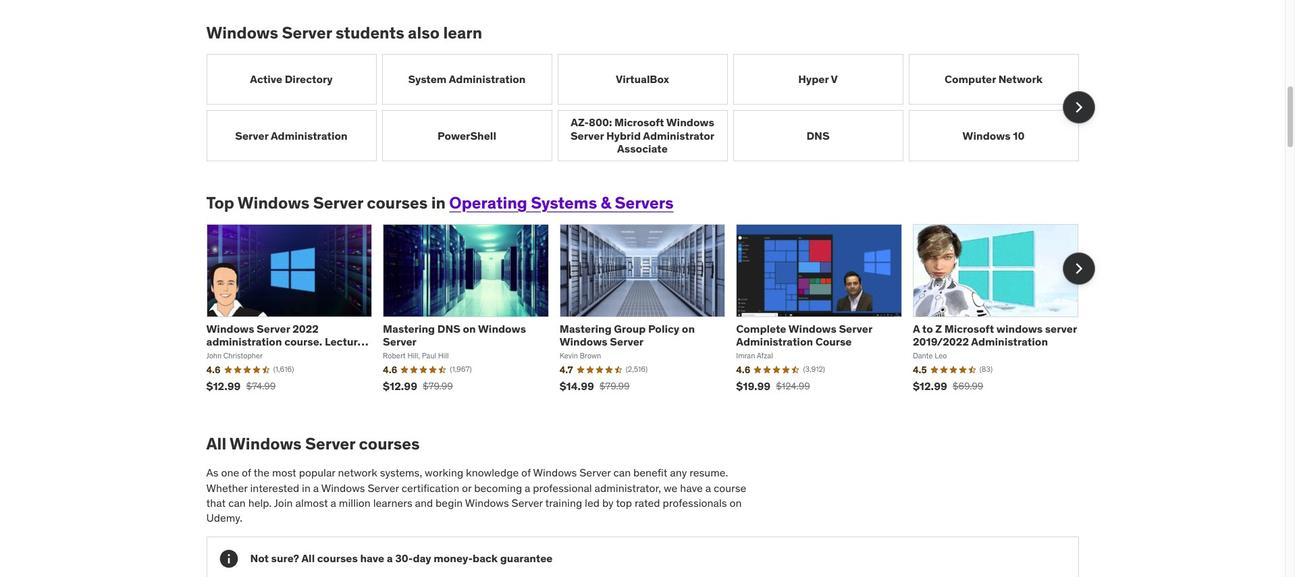 Task type: locate. For each thing, give the bounding box(es) containing it.
in up almost
[[302, 481, 311, 495]]

windows inside "complete windows server administration course"
[[789, 322, 837, 336]]

1 horizontal spatial of
[[521, 466, 531, 480]]

also
[[408, 22, 440, 43]]

1 vertical spatial courses
[[359, 434, 420, 455]]

as
[[206, 466, 219, 480]]

mastering inside mastering group policy on windows server
[[560, 322, 612, 336]]

top windows server courses in operating systems & servers
[[206, 192, 674, 213]]

1 vertical spatial dns
[[437, 322, 461, 336]]

powershell link
[[382, 110, 552, 161]]

1 mastering from the left
[[383, 322, 435, 336]]

on
[[463, 322, 476, 336], [682, 322, 695, 336], [730, 496, 742, 510]]

carousel element
[[206, 54, 1095, 161], [206, 224, 1095, 403]]

hyper v link
[[733, 54, 903, 105]]

server
[[282, 22, 332, 43], [235, 129, 269, 142], [571, 129, 604, 142], [313, 192, 363, 213], [257, 322, 290, 336], [839, 322, 872, 336], [383, 335, 417, 348], [610, 335, 644, 348], [305, 434, 355, 455], [580, 466, 611, 480], [368, 481, 399, 495], [512, 496, 543, 510]]

rated
[[635, 496, 660, 510]]

1 horizontal spatial and
[[415, 496, 433, 510]]

0 vertical spatial and
[[206, 348, 226, 361]]

0 vertical spatial microsoft
[[614, 116, 664, 129]]

and down certification
[[415, 496, 433, 510]]

dns
[[807, 129, 830, 142], [437, 322, 461, 336]]

0 vertical spatial courses
[[367, 192, 428, 213]]

1 of from the left
[[242, 466, 251, 480]]

windows inside the mastering dns on windows server
[[478, 322, 526, 336]]

carousel element for windows server students also learn
[[206, 54, 1095, 161]]

any
[[670, 466, 687, 480]]

of left the the
[[242, 466, 251, 480]]

administrator
[[643, 129, 715, 142]]

mastering group policy on windows server
[[560, 322, 695, 348]]

all up as
[[206, 434, 226, 455]]

windows inside mastering group policy on windows server
[[560, 335, 608, 348]]

not sure? all courses have a 30-day money-back guarantee
[[250, 552, 553, 565]]

1 horizontal spatial microsoft
[[945, 322, 994, 336]]

courses for in
[[367, 192, 428, 213]]

server inside mastering group policy on windows server
[[610, 335, 644, 348]]

v
[[831, 72, 838, 86]]

1 vertical spatial microsoft
[[945, 322, 994, 336]]

of
[[242, 466, 251, 480], [521, 466, 531, 480]]

a to z microsoft windows server 2019/2022 administration link
[[913, 322, 1077, 348]]

carousel element containing active directory
[[206, 54, 1095, 161]]

0 horizontal spatial on
[[463, 322, 476, 336]]

and left sims
[[206, 348, 226, 361]]

resume.
[[690, 466, 728, 480]]

professionals
[[663, 496, 727, 510]]

microsoft inside az-800: microsoft windows server hybrid administrator associate
[[614, 116, 664, 129]]

1 horizontal spatial mastering
[[560, 322, 612, 336]]

hyper
[[798, 72, 829, 86]]

course
[[714, 481, 746, 495]]

1 vertical spatial can
[[228, 496, 246, 510]]

10
[[1013, 129, 1025, 142]]

or
[[462, 481, 472, 495]]

and inside windows server 2022 administration course. lecture and sims
[[206, 348, 226, 361]]

2 carousel element from the top
[[206, 224, 1095, 403]]

0 vertical spatial all
[[206, 434, 226, 455]]

1 vertical spatial and
[[415, 496, 433, 510]]

0 horizontal spatial and
[[206, 348, 226, 361]]

0 horizontal spatial can
[[228, 496, 246, 510]]

mastering inside the mastering dns on windows server
[[383, 322, 435, 336]]

hyper v
[[798, 72, 838, 86]]

2 mastering from the left
[[560, 322, 612, 336]]

administration inside "complete windows server administration course"
[[736, 335, 813, 348]]

complete windows server administration course link
[[736, 322, 872, 348]]

administration
[[206, 335, 282, 348]]

associate
[[617, 142, 668, 155]]

administration
[[449, 72, 526, 86], [271, 129, 348, 142], [736, 335, 813, 348], [971, 335, 1048, 348]]

windows server 2022 administration course. lecture and sims
[[206, 322, 364, 361]]

back
[[473, 552, 498, 565]]

in inside the as one of the most popular network systems, working knowledge of windows server can benefit any resume. whether interested in a windows server certification or becoming a professional administrator, we have a course that can help. join almost a million learners and begin windows server training led by top rated professionals on udemy.
[[302, 481, 311, 495]]

2 next image from the top
[[1068, 258, 1090, 280]]

0 horizontal spatial dns
[[437, 322, 461, 336]]

mastering right lecture on the bottom left
[[383, 322, 435, 336]]

0 vertical spatial have
[[680, 481, 703, 495]]

sure?
[[271, 552, 299, 565]]

systems,
[[380, 466, 422, 480]]

windows inside az-800: microsoft windows server hybrid administrator associate
[[666, 116, 714, 129]]

computer
[[945, 72, 996, 86]]

1 horizontal spatial in
[[431, 192, 446, 213]]

can
[[614, 466, 631, 480], [228, 496, 246, 510]]

0 horizontal spatial microsoft
[[614, 116, 664, 129]]

a left million
[[331, 496, 336, 510]]

administrator,
[[595, 481, 661, 495]]

microsoft right z
[[945, 322, 994, 336]]

help.
[[248, 496, 272, 510]]

0 horizontal spatial have
[[360, 552, 384, 565]]

1 vertical spatial next image
[[1068, 258, 1090, 280]]

in left 'operating'
[[431, 192, 446, 213]]

have left 30-
[[360, 552, 384, 565]]

system administration link
[[382, 54, 552, 105]]

have inside the as one of the most popular network systems, working knowledge of windows server can benefit any resume. whether interested in a windows server certification or becoming a professional administrator, we have a course that can help. join almost a million learners and begin windows server training led by top rated professionals on udemy.
[[680, 481, 703, 495]]

1 vertical spatial in
[[302, 481, 311, 495]]

1 horizontal spatial have
[[680, 481, 703, 495]]

a
[[313, 481, 319, 495], [525, 481, 530, 495], [706, 481, 711, 495], [331, 496, 336, 510], [387, 552, 393, 565]]

by
[[602, 496, 614, 510]]

1 next image from the top
[[1068, 97, 1090, 118]]

0 vertical spatial carousel element
[[206, 54, 1095, 161]]

0 horizontal spatial of
[[242, 466, 251, 480]]

1 carousel element from the top
[[206, 54, 1095, 161]]

microsoft inside a to z microsoft windows server 2019/2022 administration
[[945, 322, 994, 336]]

0 horizontal spatial all
[[206, 434, 226, 455]]

learn
[[443, 22, 482, 43]]

popular
[[299, 466, 335, 480]]

and
[[206, 348, 226, 361], [415, 496, 433, 510]]

can down whether
[[228, 496, 246, 510]]

mastering for windows
[[560, 322, 612, 336]]

next image for windows server students also learn
[[1068, 97, 1090, 118]]

2 of from the left
[[521, 466, 531, 480]]

0 horizontal spatial mastering
[[383, 322, 435, 336]]

0 horizontal spatial in
[[302, 481, 311, 495]]

all right the sure? in the left bottom of the page
[[301, 552, 315, 565]]

server
[[1045, 322, 1077, 336]]

1 horizontal spatial on
[[682, 322, 695, 336]]

all
[[206, 434, 226, 455], [301, 552, 315, 565]]

to
[[922, 322, 933, 336]]

microsoft up associate
[[614, 116, 664, 129]]

z
[[935, 322, 942, 336]]

a down popular
[[313, 481, 319, 495]]

1 horizontal spatial dns
[[807, 129, 830, 142]]

on inside the as one of the most popular network systems, working knowledge of windows server can benefit any resume. whether interested in a windows server certification or becoming a professional administrator, we have a course that can help. join almost a million learners and begin windows server training led by top rated professionals on udemy.
[[730, 496, 742, 510]]

of up becoming at the left of the page
[[521, 466, 531, 480]]

million
[[339, 496, 371, 510]]

1 vertical spatial carousel element
[[206, 224, 1095, 403]]

we
[[664, 481, 678, 495]]

dns link
[[733, 110, 903, 161]]

active directory
[[250, 72, 333, 86]]

mastering left group
[[560, 322, 612, 336]]

0 vertical spatial next image
[[1068, 97, 1090, 118]]

carousel element for courses in
[[206, 224, 1095, 403]]

2 vertical spatial courses
[[317, 552, 358, 565]]

have up professionals on the bottom right
[[680, 481, 703, 495]]

top
[[616, 496, 632, 510]]

servers
[[615, 192, 674, 213]]

2 horizontal spatial on
[[730, 496, 742, 510]]

windows
[[997, 322, 1043, 336]]

0 vertical spatial dns
[[807, 129, 830, 142]]

carousel element containing windows server 2022 administration course. lecture and sims
[[206, 224, 1095, 403]]

mastering dns on windows server link
[[383, 322, 526, 348]]

powershell
[[438, 129, 496, 142]]

windows
[[206, 22, 278, 43], [666, 116, 714, 129], [963, 129, 1011, 142], [238, 192, 310, 213], [206, 322, 254, 336], [478, 322, 526, 336], [789, 322, 837, 336], [560, 335, 608, 348], [230, 434, 302, 455], [533, 466, 577, 480], [321, 481, 365, 495], [465, 496, 509, 510]]

next image
[[1068, 97, 1090, 118], [1068, 258, 1090, 280]]

benefit
[[633, 466, 668, 480]]

virtualbox link
[[557, 54, 728, 105]]

0 vertical spatial can
[[614, 466, 631, 480]]

can up administrator,
[[614, 466, 631, 480]]

1 vertical spatial all
[[301, 552, 315, 565]]



Task type: describe. For each thing, give the bounding box(es) containing it.
sims
[[228, 348, 254, 361]]

1 horizontal spatial can
[[614, 466, 631, 480]]

server inside windows server 2022 administration course. lecture and sims
[[257, 322, 290, 336]]

professional
[[533, 481, 592, 495]]

complete
[[736, 322, 786, 336]]

led
[[585, 496, 600, 510]]

30-
[[395, 552, 413, 565]]

server inside the mastering dns on windows server
[[383, 335, 417, 348]]

network
[[999, 72, 1043, 86]]

a left 30-
[[387, 552, 393, 565]]

windows 10
[[963, 129, 1025, 142]]

1 horizontal spatial all
[[301, 552, 315, 565]]

operating
[[449, 192, 527, 213]]

active directory link
[[206, 54, 376, 105]]

day
[[413, 552, 431, 565]]

computer network link
[[909, 54, 1079, 105]]

udemy.
[[206, 511, 242, 525]]

on inside mastering group policy on windows server
[[682, 322, 695, 336]]

all windows server courses
[[206, 434, 420, 455]]

computer network
[[945, 72, 1043, 86]]

system administration
[[408, 72, 526, 86]]

az-
[[571, 116, 589, 129]]

virtualbox
[[616, 72, 669, 86]]

begin
[[436, 496, 463, 510]]

server inside "complete windows server administration course"
[[839, 322, 872, 336]]

almost
[[295, 496, 328, 510]]

not
[[250, 552, 269, 565]]

a
[[913, 322, 920, 336]]

directory
[[285, 72, 333, 86]]

a down resume.
[[706, 481, 711, 495]]

system
[[408, 72, 447, 86]]

the
[[254, 466, 269, 480]]

a right becoming at the left of the page
[[525, 481, 530, 495]]

mastering dns on windows server
[[383, 322, 526, 348]]

windows 10 link
[[909, 110, 1079, 161]]

windows server students also learn
[[206, 22, 482, 43]]

windows inside windows server 2022 administration course. lecture and sims
[[206, 322, 254, 336]]

top
[[206, 192, 234, 213]]

network
[[338, 466, 377, 480]]

next image for courses in
[[1068, 258, 1090, 280]]

training
[[545, 496, 582, 510]]

learners
[[373, 496, 412, 510]]

students
[[336, 22, 404, 43]]

server administration link
[[206, 110, 376, 161]]

complete windows server administration course
[[736, 322, 872, 348]]

lecture
[[325, 335, 364, 348]]

as one of the most popular network systems, working knowledge of windows server can benefit any resume. whether interested in a windows server certification or becoming a professional administrator, we have a course that can help. join almost a million learners and begin windows server training led by top rated professionals on udemy.
[[206, 466, 746, 525]]

course.
[[284, 335, 322, 348]]

courses for have
[[317, 552, 358, 565]]

whether
[[206, 481, 248, 495]]

certification
[[402, 481, 459, 495]]

policy
[[648, 322, 680, 336]]

mastering group policy on windows server link
[[560, 322, 695, 348]]

becoming
[[474, 481, 522, 495]]

systems
[[531, 192, 597, 213]]

0 vertical spatial in
[[431, 192, 446, 213]]

mastering for server
[[383, 322, 435, 336]]

&
[[601, 192, 611, 213]]

group
[[614, 322, 646, 336]]

2019/2022
[[913, 335, 969, 348]]

one
[[221, 466, 239, 480]]

server inside az-800: microsoft windows server hybrid administrator associate
[[571, 129, 604, 142]]

2022
[[292, 322, 319, 336]]

and inside the as one of the most popular network systems, working knowledge of windows server can benefit any resume. whether interested in a windows server certification or becoming a professional administrator, we have a course that can help. join almost a million learners and begin windows server training led by top rated professionals on udemy.
[[415, 496, 433, 510]]

working
[[425, 466, 463, 480]]

a to z microsoft windows server 2019/2022 administration
[[913, 322, 1077, 348]]

administration inside a to z microsoft windows server 2019/2022 administration
[[971, 335, 1048, 348]]

join
[[274, 496, 293, 510]]

1 vertical spatial have
[[360, 552, 384, 565]]

active
[[250, 72, 282, 86]]

az-800: microsoft windows server hybrid administrator associate
[[571, 116, 715, 155]]

course
[[816, 335, 852, 348]]

server administration
[[235, 129, 348, 142]]

windows server 2022 administration course. lecture and sims link
[[206, 322, 368, 361]]

dns inside the mastering dns on windows server
[[437, 322, 461, 336]]

money-
[[434, 552, 473, 565]]

guarantee
[[500, 552, 553, 565]]

800:
[[589, 116, 612, 129]]

operating systems & servers link
[[449, 192, 674, 213]]

hybrid
[[606, 129, 641, 142]]

on inside the mastering dns on windows server
[[463, 322, 476, 336]]



Task type: vqa. For each thing, say whether or not it's contained in the screenshot.
4.6 related to Javascript for Beginners
no



